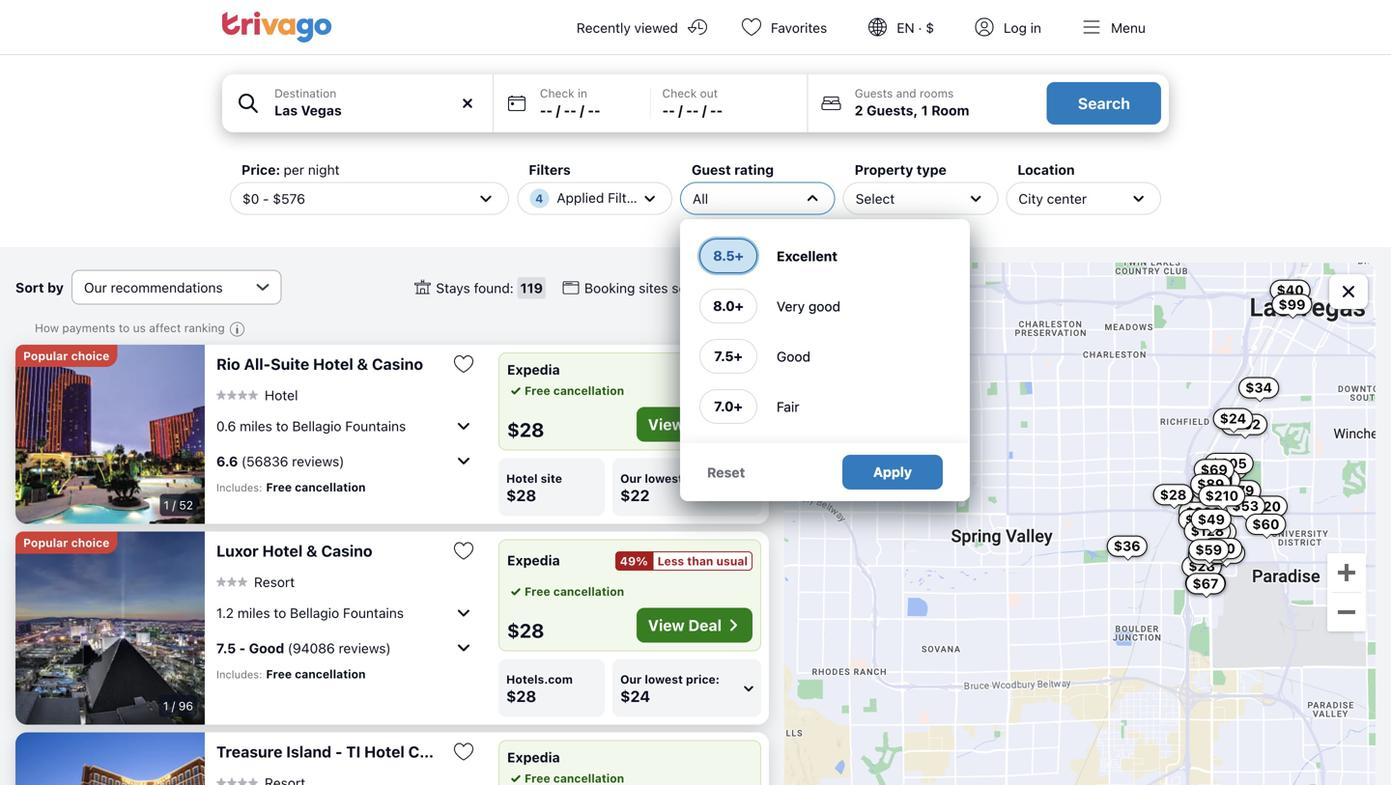 Task type: locate. For each thing, give the bounding box(es) containing it.
log
[[1004, 20, 1027, 36]]

$25 for $25
[[1198, 483, 1224, 499]]

0 vertical spatial lowest
[[645, 472, 683, 485]]

ranking
[[184, 321, 225, 335]]

1 check from the left
[[540, 86, 574, 100]]

2 deal from the top
[[688, 616, 722, 635]]

0 vertical spatial popular choice
[[23, 349, 109, 363]]

1 price: from the top
[[686, 472, 720, 485]]

2 check from the left
[[662, 86, 697, 100]]

2
[[855, 102, 863, 118]]

$99
[[1278, 296, 1306, 312]]

hotel up resort
[[262, 542, 303, 560]]

1 vertical spatial fountains
[[343, 605, 404, 621]]

- inside button
[[335, 743, 342, 761]]

fountains down rio all-suite hotel & casino button
[[345, 418, 406, 434]]

view deal button down than
[[636, 608, 753, 643]]

& up the 1.2 miles to bellagio fountains
[[306, 542, 318, 560]]

1 for luxor hotel & casino
[[163, 699, 168, 713]]

free cancellation button up "site"
[[507, 382, 624, 399]]

to for luxor
[[274, 605, 286, 621]]

0 vertical spatial view deal
[[648, 415, 722, 434]]

$20 inside $53 $20
[[1254, 498, 1281, 514]]

includes: free cancellation down 7.5 - good (94086 reviews)
[[216, 668, 366, 681]]

includes: for rio
[[216, 482, 262, 494]]

includes: down the 7.5
[[216, 668, 262, 681]]

bellagio for casino
[[290, 605, 339, 621]]

0 vertical spatial free cancellation button
[[507, 382, 624, 399]]

less
[[658, 554, 684, 568]]

sites
[[639, 280, 668, 296]]

0 vertical spatial $59 button
[[1192, 492, 1232, 513]]

2 free cancellation button from the top
[[507, 583, 624, 600]]

0 horizontal spatial in
[[578, 86, 587, 100]]

view deal button up reset button
[[636, 407, 753, 442]]

cancellation down 6.6 (56836 reviews)
[[295, 481, 366, 494]]

bellagio up 6.6 (56836 reviews)
[[292, 418, 341, 434]]

0 vertical spatial 1
[[921, 102, 928, 118]]

lowest for $24
[[645, 673, 683, 686]]

hotels.com $28
[[506, 673, 573, 706]]

choice for rio all-suite hotel & casino
[[71, 349, 109, 363]]

1 vertical spatial deal
[[688, 616, 722, 635]]

lowest for $22
[[645, 472, 683, 485]]

$60
[[1252, 516, 1279, 532]]

applied filters
[[557, 190, 646, 206]]

in
[[1030, 20, 1041, 36], [578, 86, 587, 100]]

en
[[897, 20, 915, 36]]

$576
[[273, 191, 305, 206]]

1 horizontal spatial $24
[[1220, 411, 1246, 427]]

8.5+ button
[[699, 239, 757, 273]]

in inside log in button
[[1030, 20, 1041, 36]]

$24 down "$34" button
[[1220, 411, 1246, 427]]

expedia down 119
[[507, 362, 560, 378]]

0 vertical spatial includes:
[[216, 482, 262, 494]]

free cancellation button down 49%
[[507, 583, 624, 600]]

0 vertical spatial view deal button
[[636, 407, 753, 442]]

1 includes: free cancellation from the top
[[216, 481, 366, 494]]

1 vertical spatial bellagio
[[290, 605, 339, 621]]

popular choice button
[[15, 345, 117, 367], [15, 532, 117, 554]]

0 vertical spatial in
[[1030, 20, 1041, 36]]

0 vertical spatial bellagio
[[292, 418, 341, 434]]

2 vertical spatial expedia
[[507, 750, 560, 766]]

view up our lowest price: $24
[[648, 616, 685, 635]]

1 horizontal spatial &
[[357, 355, 368, 373]]

$93 button
[[1185, 573, 1226, 594]]

0 vertical spatial popular choice button
[[15, 345, 117, 367]]

free cancellation for site
[[525, 384, 624, 398]]

0.6 miles to bellagio fountains button
[[216, 411, 475, 441]]

$49
[[1198, 511, 1225, 527]]

$24 right "hotels.com $28"
[[620, 687, 650, 706]]

$95
[[1203, 524, 1230, 540]]

our right hotels.com on the left bottom of the page
[[620, 673, 642, 686]]

popular for luxor hotel & casino
[[23, 536, 68, 550]]

$24 inside our lowest price: $24
[[620, 687, 650, 706]]

lowest inside our lowest price: $24
[[645, 673, 683, 686]]

2 popular from the top
[[23, 536, 68, 550]]

1 vertical spatial popular choice button
[[15, 532, 117, 554]]

1 vertical spatial price:
[[686, 673, 720, 686]]

log in button
[[957, 0, 1065, 54]]

1 vertical spatial &
[[306, 542, 318, 560]]

$36
[[1114, 538, 1140, 554]]

reviews) down 0.6 miles to bellagio fountains
[[292, 453, 344, 469]]

to left us
[[119, 321, 130, 335]]

guests,
[[867, 102, 918, 118]]

1 free cancellation button from the top
[[507, 382, 624, 399]]

1
[[921, 102, 928, 118], [164, 498, 169, 512], [163, 699, 168, 713]]

includes: for luxor
[[216, 668, 262, 681]]

2 view deal button from the top
[[636, 608, 753, 643]]

1 vertical spatial popular choice
[[23, 536, 109, 550]]

filters right applied in the top left of the page
[[608, 190, 646, 206]]

$25 $24 $34
[[1198, 380, 1272, 497]]

0 vertical spatial to
[[119, 321, 130, 335]]

49% less than usual
[[620, 554, 748, 568]]

1 vertical spatial in
[[578, 86, 587, 100]]

0 vertical spatial price:
[[686, 472, 720, 485]]

2 includes: from the top
[[216, 668, 262, 681]]

$40 button
[[1270, 280, 1311, 301]]

check out -- / -- / --
[[662, 86, 723, 118]]

1 vertical spatial popular
[[23, 536, 68, 550]]

our inside our lowest price: $24
[[620, 673, 642, 686]]

1 popular choice button from the top
[[15, 345, 117, 367]]

0.6 miles to bellagio fountains
[[216, 418, 406, 434]]

free cancellation for $28
[[525, 585, 624, 598]]

view deal button for $22
[[636, 407, 753, 442]]

$40
[[1277, 282, 1304, 298]]

rio all-suite hotel & casino, (las vegas, usa) image
[[15, 345, 205, 524]]

and
[[896, 86, 916, 100]]

$25 inside "$25 $24 $34"
[[1198, 481, 1225, 497]]

deal down than
[[688, 616, 722, 635]]

reviews)
[[292, 453, 344, 469], [339, 640, 391, 656]]

filters up 4
[[529, 162, 571, 178]]

cancellation down (94086
[[295, 668, 366, 681]]

our up $22
[[620, 472, 642, 485]]

miles right 1.2
[[237, 605, 270, 621]]

1 vertical spatial $59 button
[[1189, 539, 1229, 561]]

0 vertical spatial view
[[648, 415, 685, 434]]

check left out
[[662, 86, 697, 100]]

price: inside our lowest price: $22
[[686, 472, 720, 485]]

1 vertical spatial view
[[648, 616, 685, 635]]

1 choice from the top
[[71, 349, 109, 363]]

expedia right a
[[507, 750, 560, 766]]

$210 button
[[1198, 485, 1245, 507]]

8.0+ button
[[699, 289, 757, 324]]

luxor hotel & casino button
[[216, 541, 437, 561]]

2 vertical spatial to
[[274, 605, 286, 621]]

2 our from the top
[[620, 673, 642, 686]]

en · $ button
[[850, 0, 957, 54]]

0 vertical spatial casino
[[372, 355, 423, 373]]

1 view deal button from the top
[[636, 407, 753, 442]]

deal down '7.0+'
[[688, 415, 722, 434]]

1 left 96
[[163, 699, 168, 713]]

$20 up $60
[[1254, 498, 1281, 514]]

0 vertical spatial free cancellation
[[525, 384, 624, 398]]

good right the 7.5
[[249, 640, 284, 656]]

radisson
[[481, 743, 549, 761]]

free up "site"
[[525, 384, 550, 398]]

fountains down luxor hotel & casino button
[[343, 605, 404, 621]]

bellagio up (94086
[[290, 605, 339, 621]]

apply button
[[842, 455, 943, 490]]

center
[[1047, 191, 1087, 206]]

$59 button
[[1192, 492, 1232, 513], [1189, 539, 1229, 561]]

free cancellation button for $28
[[507, 583, 624, 600]]

1 inside guests and rooms 2 guests, 1 room
[[921, 102, 928, 118]]

1 vertical spatial includes: free cancellation
[[216, 668, 366, 681]]

1 vertical spatial choice
[[71, 536, 109, 550]]

$200 $60
[[1185, 504, 1279, 532]]

0 vertical spatial $59
[[1198, 494, 1225, 510]]

$34 button
[[1239, 377, 1279, 399]]

$28
[[507, 418, 544, 441], [506, 486, 536, 505], [1160, 487, 1187, 503], [1188, 559, 1215, 575], [507, 619, 544, 642], [506, 687, 536, 706]]

1 vertical spatial expedia
[[507, 553, 560, 568]]

1 vertical spatial free cancellation
[[525, 585, 624, 598]]

view deal down 49% less than usual
[[648, 616, 722, 635]]

$305 $151
[[1202, 455, 1247, 488]]

free cancellation down 49%
[[525, 585, 624, 598]]

1 expedia from the top
[[507, 362, 560, 378]]

1 vertical spatial $24
[[620, 687, 650, 706]]

2 vertical spatial 1
[[163, 699, 168, 713]]

1 free cancellation from the top
[[525, 384, 624, 398]]

price: inside our lowest price: $24
[[686, 673, 720, 686]]

booking sites searched: 325
[[584, 280, 766, 296]]

1 view from the top
[[648, 415, 685, 434]]

$305 button
[[1204, 453, 1254, 474]]

1 view deal from the top
[[648, 415, 722, 434]]

1 vertical spatial lowest
[[645, 673, 683, 686]]

lowest inside our lowest price: $22
[[645, 472, 683, 485]]

1 lowest from the top
[[645, 472, 683, 485]]

price: for $24
[[686, 673, 720, 686]]

1 vertical spatial view deal button
[[636, 608, 753, 643]]

$179
[[1222, 483, 1254, 499]]

hotel inside the hotel site $28
[[506, 472, 538, 485]]

in down the recently
[[578, 86, 587, 100]]

expedia down the hotel site $28
[[507, 553, 560, 568]]

hotel left "site"
[[506, 472, 538, 485]]

1 horizontal spatial in
[[1030, 20, 1041, 36]]

recently viewed button
[[553, 0, 724, 54]]

1 vertical spatial $59
[[1195, 542, 1222, 558]]

0 vertical spatial popular
[[23, 349, 68, 363]]

bellagio
[[292, 418, 341, 434], [290, 605, 339, 621]]

in right 'log' at the right top of the page
[[1030, 20, 1041, 36]]

0 vertical spatial miles
[[240, 418, 272, 434]]

6.6
[[216, 453, 238, 469]]

includes: down 6.6
[[216, 482, 262, 494]]

3 expedia from the top
[[507, 750, 560, 766]]

$28 inside "hotels.com $28"
[[506, 687, 536, 706]]

search button
[[1047, 82, 1161, 125]]

$59
[[1198, 494, 1225, 510], [1195, 542, 1222, 558]]

0 vertical spatial our
[[620, 472, 642, 485]]

recently viewed
[[577, 20, 678, 36]]

1 horizontal spatial $20 button
[[1248, 496, 1288, 517]]

out
[[700, 86, 718, 100]]

$20
[[1254, 498, 1281, 514], [1212, 545, 1238, 561]]

1 vertical spatial good
[[249, 640, 284, 656]]

2 choice from the top
[[71, 536, 109, 550]]

expedia for rio all-suite hotel & casino
[[507, 362, 560, 378]]

0 horizontal spatial good
[[249, 640, 284, 656]]

0 vertical spatial expedia
[[507, 362, 560, 378]]

hotel down suite
[[265, 387, 298, 403]]

popular choice for rio all-suite hotel & casino
[[23, 349, 109, 363]]

2 lowest from the top
[[645, 673, 683, 686]]

& up 0.6 miles to bellagio fountains button
[[357, 355, 368, 373]]

$20 down $95 'button'
[[1212, 545, 1238, 561]]

0 horizontal spatial &
[[306, 542, 318, 560]]

49%
[[620, 554, 648, 568]]

our inside our lowest price: $22
[[620, 472, 642, 485]]

$151
[[1202, 472, 1234, 488]]

2 price: from the top
[[686, 673, 720, 686]]

0 horizontal spatial $20 button
[[1205, 543, 1245, 564]]

1 vertical spatial free cancellation button
[[507, 583, 624, 600]]

1 vertical spatial includes:
[[216, 668, 262, 681]]

0 vertical spatial $20
[[1254, 498, 1281, 514]]

$39
[[1198, 547, 1225, 563]]

$69
[[1201, 462, 1228, 478]]

7.0+
[[714, 398, 743, 414]]

0 vertical spatial $24
[[1220, 411, 1246, 427]]

0 vertical spatial choice
[[71, 349, 109, 363]]

1 left 52
[[164, 498, 169, 512]]

2 includes: free cancellation from the top
[[216, 668, 366, 681]]

2 free cancellation from the top
[[525, 585, 624, 598]]

in for check
[[578, 86, 587, 100]]

1 vertical spatial our
[[620, 673, 642, 686]]

free cancellation button for site
[[507, 382, 624, 399]]

1 vertical spatial to
[[276, 418, 288, 434]]

8.5+
[[713, 248, 744, 264]]

2 popular choice button from the top
[[15, 532, 117, 554]]

lowest
[[645, 472, 683, 485], [645, 673, 683, 686]]

popular choice button for rio all-suite hotel & casino
[[15, 345, 117, 367]]

0 vertical spatial fountains
[[345, 418, 406, 434]]

cancellation
[[553, 384, 624, 398], [295, 481, 366, 494], [553, 585, 624, 598], [295, 668, 366, 681]]

includes: free cancellation down 6.6 (56836 reviews)
[[216, 481, 366, 494]]

reviews) down 1.2 miles to bellagio fountains button at the bottom left of page
[[339, 640, 391, 656]]

free up hotels.com on the left bottom of the page
[[525, 585, 550, 598]]

$28 inside the hotel site $28
[[506, 486, 536, 505]]

1 for rio all-suite hotel & casino
[[164, 498, 169, 512]]

$60 button
[[1246, 514, 1286, 535]]

view deal down '7.0+'
[[648, 415, 722, 434]]

all
[[693, 191, 708, 206]]

0 vertical spatial filters
[[529, 162, 571, 178]]

$159 button
[[1200, 459, 1247, 480]]

view deal button
[[636, 407, 753, 442], [636, 608, 753, 643]]

view up our lowest price: $22
[[648, 415, 685, 434]]

1 vertical spatial 1
[[164, 498, 169, 512]]

1 vertical spatial $20
[[1212, 545, 1238, 561]]

to up 6.6 (56836 reviews)
[[276, 418, 288, 434]]

our for $24
[[620, 673, 642, 686]]

1 our from the top
[[620, 472, 642, 485]]

to down resort
[[274, 605, 286, 621]]

1 horizontal spatial filters
[[608, 190, 646, 206]]

free cancellation up "site"
[[525, 384, 624, 398]]

0 horizontal spatial $20
[[1212, 545, 1238, 561]]

resort button
[[216, 574, 295, 590]]

guest
[[692, 162, 731, 178]]

miles for all-
[[240, 418, 272, 434]]

usual
[[716, 554, 748, 568]]

1 down "rooms"
[[921, 102, 928, 118]]

$93
[[1192, 575, 1219, 591]]

in inside check in -- / -- / --
[[578, 86, 587, 100]]

our
[[620, 472, 642, 485], [620, 673, 642, 686]]

1 vertical spatial view deal
[[648, 616, 722, 635]]

price: for $22
[[686, 472, 720, 485]]

view deal
[[648, 415, 722, 434], [648, 616, 722, 635]]

2 popular choice from the top
[[23, 536, 109, 550]]

good down very
[[777, 348, 810, 364]]

1 popular choice from the top
[[23, 349, 109, 363]]

check inside check out -- / -- / --
[[662, 86, 697, 100]]

room
[[931, 102, 969, 118]]

hotel right radisson
[[553, 743, 593, 761]]

check inside check in -- / -- / --
[[540, 86, 574, 100]]

0 horizontal spatial check
[[540, 86, 574, 100]]

1 horizontal spatial check
[[662, 86, 697, 100]]

1 horizontal spatial $20
[[1254, 498, 1281, 514]]

1 horizontal spatial good
[[777, 348, 810, 364]]

casino
[[372, 355, 423, 373], [321, 542, 372, 560]]

1 vertical spatial miles
[[237, 605, 270, 621]]

$25 for $25 $24 $34
[[1198, 481, 1225, 497]]

affect
[[149, 321, 181, 335]]

Destination search field
[[274, 100, 481, 121]]

0 horizontal spatial $24
[[620, 687, 650, 706]]

0 vertical spatial deal
[[688, 415, 722, 434]]

1.2
[[216, 605, 234, 621]]

miles right 0.6
[[240, 418, 272, 434]]

1 includes: from the top
[[216, 482, 262, 494]]

casino up 0.6 miles to bellagio fountains button
[[372, 355, 423, 373]]

casino up 1.2 miles to bellagio fountains button at the bottom left of page
[[321, 542, 372, 560]]

view deal button for $24
[[636, 608, 753, 643]]

hotel right suite
[[313, 355, 353, 373]]

1 popular from the top
[[23, 349, 68, 363]]

0 vertical spatial includes: free cancellation
[[216, 481, 366, 494]]

check right clear image
[[540, 86, 574, 100]]

how payments to us affect ranking
[[35, 321, 225, 335]]



Task type: vqa. For each thing, say whether or not it's contained in the screenshot.
field
no



Task type: describe. For each thing, give the bounding box(es) containing it.
0 vertical spatial good
[[777, 348, 810, 364]]

$53 button
[[1225, 496, 1265, 517]]

7.5 - good (94086 reviews)
[[216, 640, 391, 656]]

includes: free cancellation for hotel
[[216, 668, 366, 681]]

favorites
[[771, 20, 827, 36]]

2 expedia from the top
[[507, 553, 560, 568]]

treasure island - ti hotel casino, a radisson hotel button
[[216, 742, 593, 762]]

to for rio
[[276, 418, 288, 434]]

by
[[47, 279, 64, 295]]

1 vertical spatial reviews)
[[339, 640, 391, 656]]

$24 inside "$25 $24 $34"
[[1220, 411, 1246, 427]]

choice for luxor hotel & casino
[[71, 536, 109, 550]]

found:
[[474, 280, 514, 296]]

$240 button
[[1178, 509, 1228, 531]]

cancellation up "site"
[[553, 384, 624, 398]]

1 vertical spatial $28 button
[[1182, 556, 1222, 577]]

expedia for treasure island - ti hotel casino, a radisson hotel
[[507, 750, 560, 766]]

1 deal from the top
[[688, 415, 722, 434]]

payments
[[62, 321, 115, 335]]

city center
[[1019, 191, 1087, 206]]

destination
[[274, 86, 336, 100]]

$159
[[1207, 461, 1241, 477]]

popular choice button for luxor hotel & casino
[[15, 532, 117, 554]]

treasure island - ti hotel casino, a radisson hotel
[[216, 743, 593, 761]]

reset
[[707, 464, 745, 480]]

$49 button
[[1191, 509, 1232, 530]]

check in -- / -- / --
[[540, 86, 600, 118]]

resort
[[254, 574, 295, 590]]

price:
[[241, 162, 280, 178]]

our for $22
[[620, 472, 642, 485]]

Destination field
[[222, 74, 493, 132]]

0 vertical spatial &
[[357, 355, 368, 373]]

0.6
[[216, 418, 236, 434]]

$59 for bottom $59 button
[[1195, 542, 1222, 558]]

$53 $20
[[1232, 498, 1281, 514]]

night
[[308, 162, 340, 178]]

rooms
[[920, 86, 954, 100]]

$67
[[1192, 576, 1219, 592]]

all-
[[244, 355, 271, 373]]

very
[[777, 298, 805, 314]]

$240
[[1185, 512, 1221, 528]]

us
[[133, 321, 146, 335]]

guest rating
[[692, 162, 774, 178]]

treasure
[[216, 743, 283, 761]]

clear image
[[459, 95, 476, 112]]

bellagio for hotel
[[292, 418, 341, 434]]

0 vertical spatial $28 button
[[1153, 484, 1193, 506]]

recently
[[577, 20, 631, 36]]

1.2 miles to bellagio fountains button
[[216, 597, 475, 628]]

$69 button
[[1194, 459, 1234, 480]]

1 / 96
[[163, 699, 193, 713]]

per
[[284, 162, 304, 178]]

good
[[808, 298, 840, 314]]

hotel right "ti"
[[364, 743, 405, 761]]

$305
[[1211, 455, 1247, 471]]

1 vertical spatial casino
[[321, 542, 372, 560]]

free down 7.5 - good (94086 reviews)
[[266, 668, 292, 681]]

$36 $25 $192
[[1114, 417, 1261, 562]]

$128
[[1191, 523, 1224, 539]]

fountains for hotel
[[345, 418, 406, 434]]

check for check in -- / -- / --
[[540, 86, 574, 100]]

$192 button
[[1221, 414, 1267, 435]]

suite
[[271, 355, 309, 373]]

location
[[1018, 162, 1075, 178]]

stays
[[436, 280, 470, 296]]

2 view deal from the top
[[648, 616, 722, 635]]

96
[[178, 699, 193, 713]]

1 vertical spatial $20 button
[[1205, 543, 1245, 564]]

7.0+ button
[[699, 389, 757, 424]]

7.5+
[[714, 348, 743, 364]]

sort by
[[15, 279, 64, 295]]

sort
[[15, 279, 44, 295]]

cancellation down 49%
[[553, 585, 624, 598]]

viewed
[[634, 20, 678, 36]]

type
[[917, 162, 947, 178]]

1 vertical spatial filters
[[608, 190, 646, 206]]

rio
[[216, 355, 240, 373]]

fountains for casino
[[343, 605, 404, 621]]

$25 inside the $36 $25 $192
[[1195, 546, 1221, 562]]

property
[[855, 162, 913, 178]]

0 horizontal spatial filters
[[529, 162, 571, 178]]

menu
[[1111, 20, 1146, 36]]

our lowest price: $24
[[620, 673, 720, 706]]

$0 - $576
[[242, 191, 305, 206]]

$0
[[242, 191, 259, 206]]

menu button
[[1065, 0, 1169, 54]]

0 vertical spatial $20 button
[[1248, 496, 1288, 517]]

check for check out -- / -- / --
[[662, 86, 697, 100]]

7.5+ button
[[699, 339, 757, 374]]

luxor hotel & casino, (las vegas, usa) image
[[15, 532, 205, 725]]

$50 button
[[1202, 538, 1242, 559]]

$20 inside button
[[1212, 545, 1238, 561]]

miles for hotel
[[237, 605, 270, 621]]

treasure island - ti hotel casino, a radisson hotel, (las vegas, usa) image
[[15, 733, 205, 785]]

0 vertical spatial reviews)
[[292, 453, 344, 469]]

map region
[[784, 263, 1376, 785]]

trivago logo image
[[222, 12, 332, 43]]

8.0+
[[713, 298, 744, 314]]

free down 6.6 (56836 reviews)
[[266, 481, 292, 494]]

$50
[[1209, 541, 1235, 557]]

7.5
[[216, 640, 236, 656]]

apply
[[873, 464, 912, 480]]

site
[[541, 472, 562, 485]]

guests
[[855, 86, 893, 100]]

luxor
[[216, 542, 259, 560]]

in for log
[[1030, 20, 1041, 36]]

includes: free cancellation for all-
[[216, 481, 366, 494]]

$59 for top $59 button
[[1198, 494, 1225, 510]]

$67 button
[[1186, 573, 1225, 595]]

$89 button
[[1190, 474, 1231, 495]]

popular choice for luxor hotel & casino
[[23, 536, 109, 550]]

2 view from the top
[[648, 616, 685, 635]]

how payments to us affect ranking button
[[35, 321, 250, 341]]

island
[[286, 743, 332, 761]]

$240 $128
[[1185, 512, 1224, 539]]

$24 button
[[1213, 408, 1253, 430]]

4
[[535, 192, 543, 205]]

hotels.com
[[506, 673, 573, 686]]

popular for rio all-suite hotel & casino
[[23, 349, 68, 363]]



